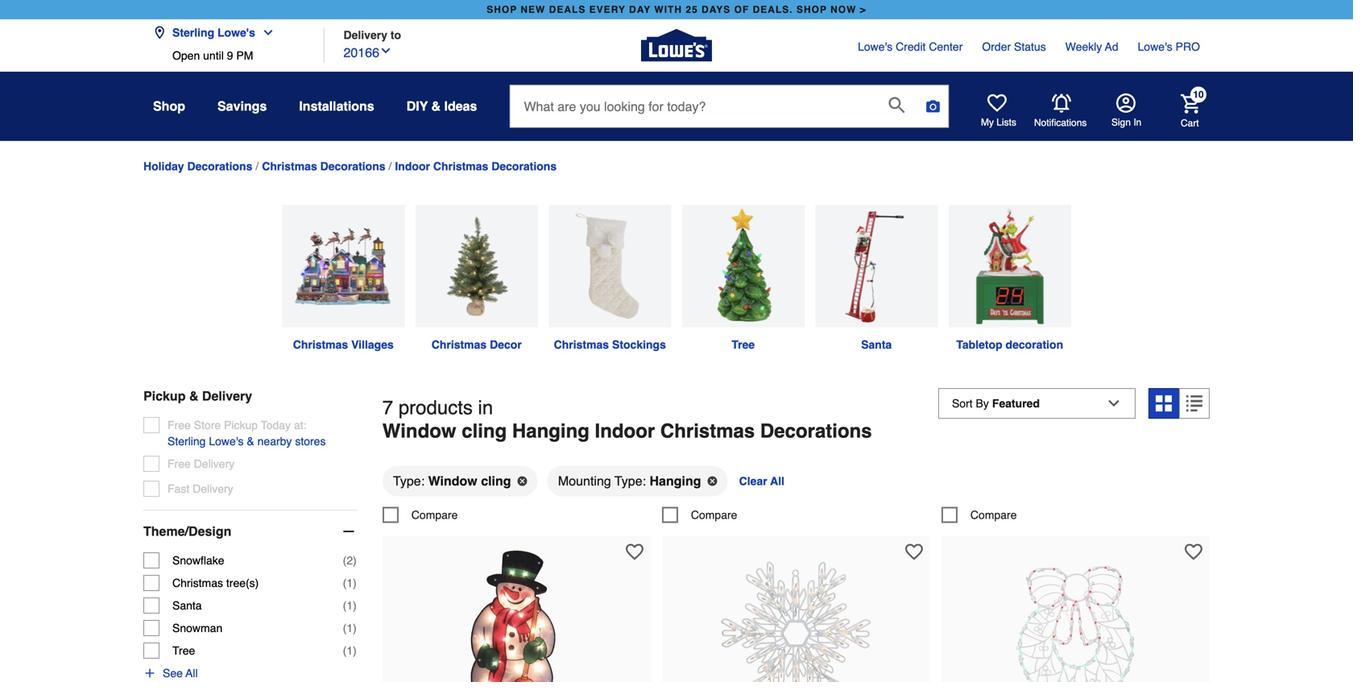 Task type: vqa. For each thing, say whether or not it's contained in the screenshot.
the Find Gifts for the DIYer. image
no



Task type: locate. For each thing, give the bounding box(es) containing it.
0 vertical spatial cling
[[462, 420, 507, 442]]

& up store
[[189, 389, 199, 404]]

northlight 15.25-in lighted snowflake electrical outlet christmas decor image
[[708, 544, 885, 682]]

sign
[[1112, 117, 1131, 128]]

4 1 from the top
[[347, 645, 353, 658]]

( for snowflake
[[343, 554, 347, 567]]

sterling lowe's & nearby stores
[[168, 435, 326, 448]]

5 ) from the top
[[353, 645, 357, 658]]

shop left new
[[487, 4, 517, 15]]

0 vertical spatial window
[[383, 420, 457, 442]]

search image
[[889, 97, 905, 113]]

0 vertical spatial all
[[771, 475, 785, 488]]

1 vertical spatial santa
[[172, 600, 202, 612]]

minus image
[[341, 524, 357, 540]]

santa link
[[810, 205, 944, 353]]

4 ( 1 ) from the top
[[343, 645, 357, 658]]

1003172842 element
[[383, 507, 458, 523]]

& for diy
[[432, 99, 441, 114]]

1002972738 element
[[942, 507, 1017, 523]]

sign in button
[[1112, 93, 1142, 129]]

1 vertical spatial indoor
[[595, 420, 655, 442]]

1001417670 element
[[662, 507, 738, 523]]

cling down in
[[462, 420, 507, 442]]

1 1 from the top
[[347, 577, 353, 590]]

open until 9 pm
[[172, 49, 253, 62]]

pickup up the free delivery at the left of the page
[[143, 389, 186, 404]]

pickup & delivery
[[143, 389, 252, 404]]

0 vertical spatial santa
[[862, 338, 892, 351]]

list box containing type:
[[383, 465, 1210, 507]]

indoor christmas decorations type tabletop decoration image
[[949, 205, 1071, 328]]

1 horizontal spatial compare
[[691, 509, 738, 522]]

1 vertical spatial &
[[189, 389, 199, 404]]

/ right holiday decorations link
[[256, 160, 259, 173]]

0 horizontal spatial type:
[[393, 474, 425, 489]]

& inside diy & ideas button
[[432, 99, 441, 114]]

/ right christmas decorations link
[[389, 160, 392, 173]]

all inside 'button'
[[771, 475, 785, 488]]

delivery up free store pickup today at:
[[202, 389, 252, 404]]

christmas left stockings
[[554, 338, 609, 351]]

2 1 from the top
[[347, 600, 353, 612]]

theme/design button
[[143, 511, 357, 553]]

sign in
[[1112, 117, 1142, 128]]

sterling inside 'button'
[[172, 26, 214, 39]]

list view image
[[1187, 396, 1203, 412]]

2 horizontal spatial compare
[[971, 509, 1017, 522]]

(
[[343, 554, 347, 567], [343, 577, 347, 590], [343, 600, 347, 612], [343, 622, 347, 635], [343, 645, 347, 658]]

1 vertical spatial tree
[[172, 645, 195, 658]]

0 vertical spatial sterling
[[172, 26, 214, 39]]

lowe's pro link
[[1138, 39, 1201, 55]]

santa down 'indoor christmas decorations theme/design santa' image
[[862, 338, 892, 351]]

2 ) from the top
[[353, 577, 357, 590]]

2
[[347, 554, 353, 567]]

cling
[[462, 420, 507, 442], [481, 474, 511, 489]]

1 horizontal spatial heart outline image
[[906, 544, 923, 561]]

1 free from the top
[[168, 419, 191, 432]]

christmas up close circle filled image
[[661, 420, 755, 442]]

decorations
[[187, 160, 252, 173], [320, 160, 386, 173], [492, 160, 557, 173], [761, 420, 872, 442]]

)
[[353, 554, 357, 567], [353, 577, 357, 590], [353, 600, 357, 612], [353, 622, 357, 635], [353, 645, 357, 658]]

free delivery
[[168, 458, 235, 471]]

2 free from the top
[[168, 458, 191, 471]]

1 ) from the top
[[353, 554, 357, 567]]

chevron down image
[[255, 26, 275, 39], [380, 44, 392, 57]]

0 horizontal spatial heart outline image
[[626, 544, 644, 561]]

Search Query text field
[[510, 85, 876, 127]]

2 compare from the left
[[691, 509, 738, 522]]

2 ( from the top
[[343, 577, 347, 590]]

sterling up open
[[172, 26, 214, 39]]

lowe's home improvement notification center image
[[1052, 94, 1072, 113]]

0 vertical spatial &
[[432, 99, 441, 114]]

indoor
[[395, 160, 430, 173], [595, 420, 655, 442]]

0 vertical spatial chevron down image
[[255, 26, 275, 39]]

tree(s)
[[226, 577, 259, 590]]

indoor up mounting type: hanging
[[595, 420, 655, 442]]

0 horizontal spatial compare
[[412, 509, 458, 522]]

0 horizontal spatial &
[[189, 389, 199, 404]]

compare inside 1003172842 element
[[412, 509, 458, 522]]

all inside button
[[186, 667, 198, 680]]

3 1 from the top
[[347, 622, 353, 635]]

2 horizontal spatial &
[[432, 99, 441, 114]]

0 horizontal spatial chevron down image
[[255, 26, 275, 39]]

free store pickup today at:
[[168, 419, 307, 432]]

heart outline image
[[1185, 544, 1203, 561]]

1 vertical spatial hanging
[[650, 474, 701, 489]]

0 vertical spatial indoor
[[395, 160, 430, 173]]

decor
[[490, 338, 522, 351]]

1 vertical spatial sterling
[[168, 435, 206, 448]]

close circle filled image
[[518, 477, 527, 486]]

indoor inside 7 products in window cling hanging indoor christmas decorations
[[595, 420, 655, 442]]

) for snowman
[[353, 622, 357, 635]]

1 horizontal spatial pickup
[[224, 419, 258, 432]]

status
[[1014, 40, 1046, 53]]

christmas villages
[[293, 338, 394, 351]]

1 horizontal spatial type:
[[615, 474, 646, 489]]

0 vertical spatial hanging
[[512, 420, 590, 442]]

santa up snowman
[[172, 600, 202, 612]]

type: window cling
[[393, 474, 511, 489]]

indoor down diy
[[395, 160, 430, 173]]

close circle filled image
[[708, 477, 718, 486]]

heart outline image
[[626, 544, 644, 561], [906, 544, 923, 561]]

tree
[[732, 338, 755, 351], [172, 645, 195, 658]]

window
[[383, 420, 457, 442], [428, 474, 478, 489]]

3 ) from the top
[[353, 600, 357, 612]]

1 compare from the left
[[412, 509, 458, 522]]

0 horizontal spatial /
[[256, 160, 259, 173]]

free up the fast
[[168, 458, 191, 471]]

stockings
[[612, 338, 666, 351]]

list box
[[383, 465, 1210, 507]]

& right diy
[[432, 99, 441, 114]]

hanging left close circle filled image
[[650, 474, 701, 489]]

window up 1003172842 element
[[428, 474, 478, 489]]

type: right mounting
[[615, 474, 646, 489]]

0 horizontal spatial pickup
[[143, 389, 186, 404]]

1 heart outline image from the left
[[626, 544, 644, 561]]

10
[[1194, 89, 1204, 100]]

0 horizontal spatial indoor
[[395, 160, 430, 173]]

1 vertical spatial window
[[428, 474, 478, 489]]

) for tree
[[353, 645, 357, 658]]

in
[[1134, 117, 1142, 128]]

4 ) from the top
[[353, 622, 357, 635]]

( for christmas tree(s)
[[343, 577, 347, 590]]

shop
[[487, 4, 517, 15], [797, 4, 827, 15]]

hanging up close circle filled icon
[[512, 420, 590, 442]]

sterling
[[172, 26, 214, 39], [168, 435, 206, 448]]

lowe's left credit
[[858, 40, 893, 53]]

compare inside 1002972738 element
[[971, 509, 1017, 522]]

notifications
[[1035, 117, 1087, 128]]

1 / from the left
[[256, 160, 259, 173]]

indoor for /
[[395, 160, 430, 173]]

1 vertical spatial chevron down image
[[380, 44, 392, 57]]

store
[[194, 419, 221, 432]]

0 horizontal spatial hanging
[[512, 420, 590, 442]]

weekly ad link
[[1066, 39, 1119, 55]]

order
[[983, 40, 1011, 53]]

shop left now
[[797, 4, 827, 15]]

3 ( 1 ) from the top
[[343, 622, 357, 635]]

1 horizontal spatial chevron down image
[[380, 44, 392, 57]]

1 horizontal spatial &
[[247, 435, 254, 448]]

lowe's down free store pickup today at:
[[209, 435, 244, 448]]

tree down indoor christmas decorations theme/design tree image
[[732, 338, 755, 351]]

lowe's credit center
[[858, 40, 963, 53]]

delivery up fast delivery
[[194, 458, 235, 471]]

cling inside 7 products in window cling hanging indoor christmas decorations
[[462, 420, 507, 442]]

1 horizontal spatial santa
[[862, 338, 892, 351]]

1 horizontal spatial all
[[771, 475, 785, 488]]

0 horizontal spatial all
[[186, 667, 198, 680]]

credit
[[896, 40, 926, 53]]

& inside sterling lowe's & nearby stores button
[[247, 435, 254, 448]]

( for snowman
[[343, 622, 347, 635]]

lowe's inside button
[[209, 435, 244, 448]]

holiday
[[143, 160, 184, 173]]

0 vertical spatial free
[[168, 419, 191, 432]]

1 for christmas tree(s)
[[347, 577, 353, 590]]

3 ( from the top
[[343, 600, 347, 612]]

weekly ad
[[1066, 40, 1119, 53]]

lowe's home improvement lists image
[[988, 93, 1007, 113]]

cling left close circle filled icon
[[481, 474, 511, 489]]

None search field
[[510, 85, 950, 143]]

1 vertical spatial pickup
[[224, 419, 258, 432]]

today
[[261, 419, 291, 432]]

1
[[347, 577, 353, 590], [347, 600, 353, 612], [347, 622, 353, 635], [347, 645, 353, 658]]

clear all
[[739, 475, 785, 488]]

free left store
[[168, 419, 191, 432]]

1 horizontal spatial indoor
[[595, 420, 655, 442]]

christmas decor image
[[416, 205, 538, 328]]

villages
[[351, 338, 394, 351]]

4 ( from the top
[[343, 622, 347, 635]]

products
[[399, 397, 473, 419]]

my
[[981, 117, 994, 128]]

compare
[[412, 509, 458, 522], [691, 509, 738, 522], [971, 509, 1017, 522]]

3 compare from the left
[[971, 509, 1017, 522]]

1 vertical spatial free
[[168, 458, 191, 471]]

2 ( 1 ) from the top
[[343, 600, 357, 612]]

christmas stockings link
[[543, 205, 677, 353]]

christmas down 'ideas'
[[433, 160, 489, 173]]

indoor inside holiday decorations / christmas decorations / indoor christmas decorations
[[395, 160, 430, 173]]

1 vertical spatial all
[[186, 667, 198, 680]]

christmas down 'installations' "button"
[[262, 160, 317, 173]]

( for tree
[[343, 645, 347, 658]]

0 vertical spatial tree
[[732, 338, 755, 351]]

stores
[[295, 435, 326, 448]]

window down products
[[383, 420, 457, 442]]

day
[[629, 4, 651, 15]]

1 type: from the left
[[393, 474, 425, 489]]

hanging inside 7 products in window cling hanging indoor christmas decorations
[[512, 420, 590, 442]]

compare for 1002972738 element in the bottom right of the page
[[971, 509, 1017, 522]]

savings button
[[218, 92, 267, 121]]

lowe's inside 'button'
[[218, 26, 255, 39]]

& for pickup
[[189, 389, 199, 404]]

1 horizontal spatial hanging
[[650, 474, 701, 489]]

christmas villages image
[[282, 205, 405, 328]]

1 ( from the top
[[343, 554, 347, 567]]

lowe's up 9
[[218, 26, 255, 39]]

window inside list box
[[428, 474, 478, 489]]

delivery up 20166
[[344, 29, 388, 41]]

2 vertical spatial &
[[247, 435, 254, 448]]

lowe's home improvement cart image
[[1181, 94, 1201, 113]]

0 horizontal spatial shop
[[487, 4, 517, 15]]

5 ( from the top
[[343, 645, 347, 658]]

& down free store pickup today at:
[[247, 435, 254, 448]]

christmas stockings image
[[549, 205, 671, 328]]

1 vertical spatial cling
[[481, 474, 511, 489]]

sterling for sterling lowe's
[[172, 26, 214, 39]]

sterling inside button
[[168, 435, 206, 448]]

christmas stockings
[[554, 338, 666, 351]]

installations button
[[299, 92, 374, 121]]

all right the "clear"
[[771, 475, 785, 488]]

lowe's
[[218, 26, 255, 39], [858, 40, 893, 53], [1138, 40, 1173, 53], [209, 435, 244, 448]]

&
[[432, 99, 441, 114], [189, 389, 199, 404], [247, 435, 254, 448]]

free
[[168, 419, 191, 432], [168, 458, 191, 471]]

type: up 1003172842 element
[[393, 474, 425, 489]]

pickup up sterling lowe's & nearby stores button
[[224, 419, 258, 432]]

northlight 17.5-in lighted snowman electrical outlet christmas decor image
[[428, 544, 605, 682]]

plus image
[[143, 667, 156, 680]]

1 horizontal spatial shop
[[797, 4, 827, 15]]

1 ( 1 ) from the top
[[343, 577, 357, 590]]

sterling down store
[[168, 435, 206, 448]]

tree up the see all
[[172, 645, 195, 658]]

diy
[[407, 99, 428, 114]]

compare inside 1001417670 element
[[691, 509, 738, 522]]

all right see on the left bottom
[[186, 667, 198, 680]]

1 horizontal spatial /
[[389, 160, 392, 173]]



Task type: describe. For each thing, give the bounding box(es) containing it.
1 horizontal spatial tree
[[732, 338, 755, 351]]

until
[[203, 49, 224, 62]]

see all button
[[143, 666, 198, 682]]

holiday decorations / christmas decorations / indoor christmas decorations
[[143, 160, 557, 173]]

pm
[[236, 49, 253, 62]]

1 shop from the left
[[487, 4, 517, 15]]

every
[[590, 4, 626, 15]]

diy & ideas button
[[407, 92, 477, 121]]

) for snowflake
[[353, 554, 357, 567]]

with
[[655, 4, 683, 15]]

christmas inside 7 products in window cling hanging indoor christmas decorations
[[661, 420, 755, 442]]

compare for 1001417670 element
[[691, 509, 738, 522]]

0 vertical spatial pickup
[[143, 389, 186, 404]]

days
[[702, 4, 731, 15]]

holiday decorations link
[[143, 160, 252, 173]]

indoor for hanging
[[595, 420, 655, 442]]

in
[[478, 397, 493, 419]]

( 1 ) for snowman
[[343, 622, 357, 635]]

window inside 7 products in window cling hanging indoor christmas decorations
[[383, 420, 457, 442]]

at:
[[294, 419, 307, 432]]

open
[[172, 49, 200, 62]]

clear all button
[[738, 465, 786, 498]]

nearby
[[258, 435, 292, 448]]

>
[[860, 4, 867, 15]]

christmas decor link
[[410, 205, 543, 353]]

indoor christmas decorations theme/design tree image
[[682, 205, 805, 328]]

1 for tree
[[347, 645, 353, 658]]

christmas villages link
[[277, 205, 410, 353]]

christmas decorations link
[[262, 160, 386, 173]]

tabletop decoration link
[[944, 205, 1077, 353]]

lowe's left pro
[[1138, 40, 1173, 53]]

( 2 )
[[343, 554, 357, 567]]

indoor christmas decorations theme/design santa image
[[816, 205, 938, 328]]

mounting
[[558, 474, 611, 489]]

) for santa
[[353, 600, 357, 612]]

tabletop
[[957, 338, 1003, 351]]

free for free delivery
[[168, 458, 191, 471]]

lowe's pro
[[1138, 40, 1201, 53]]

clear
[[739, 475, 768, 488]]

decoration
[[1006, 338, 1064, 351]]

tree link
[[677, 205, 810, 353]]

hanging inside list box
[[650, 474, 701, 489]]

christmas decor
[[432, 338, 522, 351]]

2 heart outline image from the left
[[906, 544, 923, 561]]

9
[[227, 49, 233, 62]]

20166 button
[[344, 41, 392, 62]]

( 1 ) for santa
[[343, 600, 357, 612]]

mounting type: hanging
[[558, 474, 701, 489]]

25
[[686, 4, 698, 15]]

grid view image
[[1156, 396, 1172, 412]]

fast
[[168, 483, 190, 496]]

theme/design
[[143, 524, 232, 539]]

1 for santa
[[347, 600, 353, 612]]

ad
[[1105, 40, 1119, 53]]

delivery to
[[344, 29, 401, 41]]

of
[[735, 4, 750, 15]]

ideas
[[444, 99, 477, 114]]

delivery down the free delivery at the left of the page
[[193, 483, 233, 496]]

free for free store pickup today at:
[[168, 419, 191, 432]]

indoor christmas decorations link
[[395, 160, 557, 173]]

chevron down image inside sterling lowe's 'button'
[[255, 26, 275, 39]]

2 / from the left
[[389, 160, 392, 173]]

) for christmas tree(s)
[[353, 577, 357, 590]]

lowe's home improvement account image
[[1117, 93, 1136, 113]]

sterling lowe's button
[[153, 17, 281, 49]]

all for see all
[[186, 667, 198, 680]]

sterling for sterling lowe's & nearby stores
[[168, 435, 206, 448]]

to
[[391, 29, 401, 41]]

sterling lowe's
[[172, 26, 255, 39]]

shop button
[[153, 92, 185, 121]]

my lists link
[[981, 93, 1017, 129]]

tabletop decoration
[[957, 338, 1064, 351]]

diy & ideas
[[407, 99, 477, 114]]

christmas tree(s)
[[172, 577, 259, 590]]

snowflake
[[172, 554, 224, 567]]

( 1 ) for tree
[[343, 645, 357, 658]]

savings
[[218, 99, 267, 114]]

1 for snowman
[[347, 622, 353, 635]]

center
[[929, 40, 963, 53]]

shop new deals every day with 25 days of deals. shop now >
[[487, 4, 867, 15]]

pro
[[1176, 40, 1201, 53]]

deals.
[[753, 4, 793, 15]]

lists
[[997, 117, 1017, 128]]

chevron down image inside 20166 "button"
[[380, 44, 392, 57]]

installations
[[299, 99, 374, 114]]

camera image
[[925, 98, 941, 114]]

shop
[[153, 99, 185, 114]]

cart
[[1181, 117, 1200, 129]]

cling inside list box
[[481, 474, 511, 489]]

all for clear all
[[771, 475, 785, 488]]

compare for 1003172842 element
[[412, 509, 458, 522]]

0 horizontal spatial santa
[[172, 600, 202, 612]]

lowe's home improvement logo image
[[641, 10, 712, 81]]

now
[[831, 4, 857, 15]]

order status link
[[983, 39, 1046, 55]]

weekly
[[1066, 40, 1103, 53]]

location image
[[153, 26, 166, 39]]

deals
[[549, 4, 586, 15]]

see all
[[163, 667, 198, 680]]

new
[[521, 4, 546, 15]]

fast delivery
[[168, 483, 233, 496]]

2 shop from the left
[[797, 4, 827, 15]]

my lists
[[981, 117, 1017, 128]]

christmas down snowflake on the left bottom
[[172, 577, 223, 590]]

7 products in window cling hanging indoor christmas decorations
[[383, 397, 872, 442]]

christmas left decor
[[432, 338, 487, 351]]

sterling lowe's & nearby stores button
[[168, 434, 326, 450]]

( for santa
[[343, 600, 347, 612]]

2 type: from the left
[[615, 474, 646, 489]]

20166
[[344, 45, 380, 60]]

decorations inside 7 products in window cling hanging indoor christmas decorations
[[761, 420, 872, 442]]

0 horizontal spatial tree
[[172, 645, 195, 658]]

lowe's credit center link
[[858, 39, 963, 55]]

northlight 16-in lighted wreath electrical outlet christmas decor image
[[987, 544, 1165, 682]]

( 1 ) for christmas tree(s)
[[343, 577, 357, 590]]

snowman
[[172, 622, 223, 635]]

christmas left the "villages"
[[293, 338, 348, 351]]

7
[[383, 397, 393, 419]]



